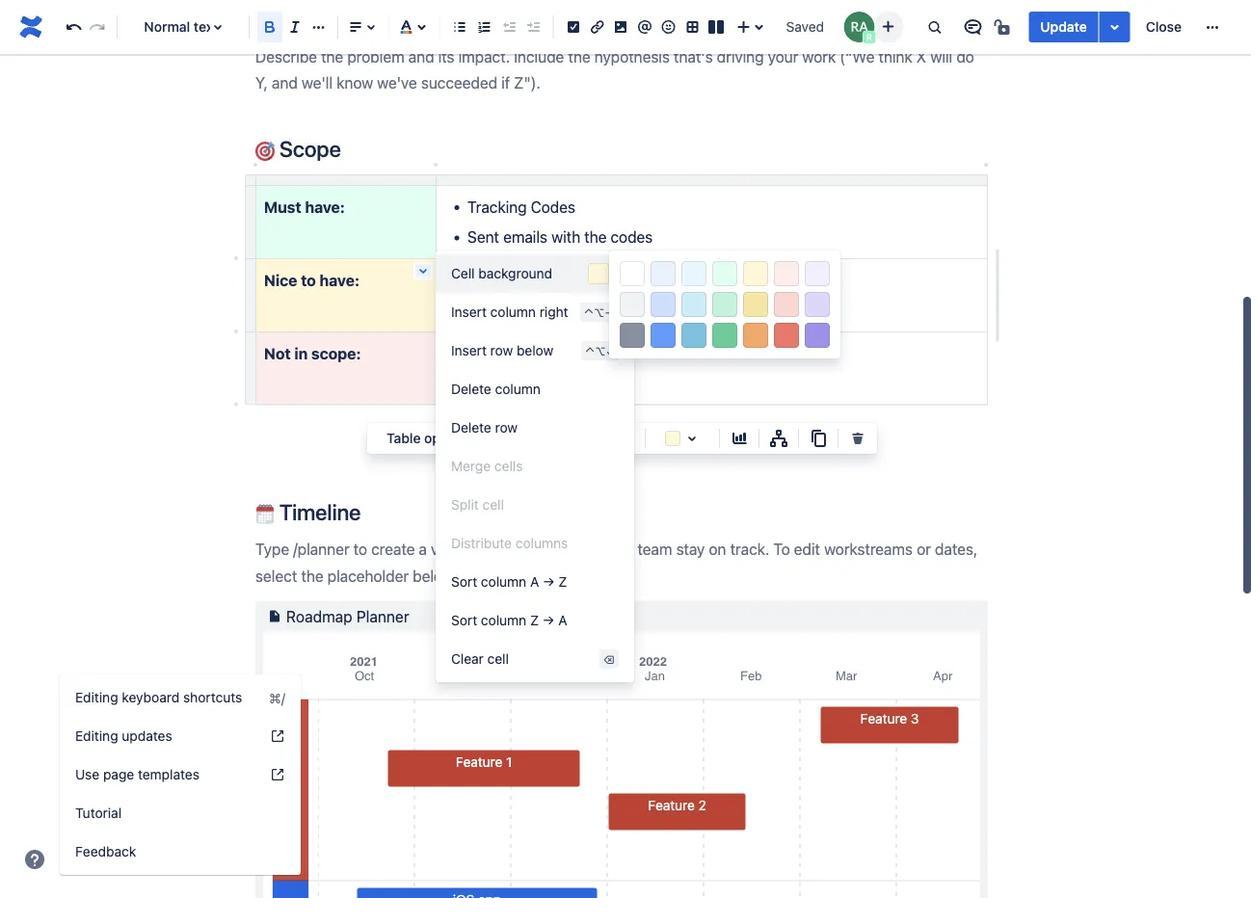 Task type: describe. For each thing, give the bounding box(es) containing it.
action item image
[[562, 15, 585, 39]]

cell background image
[[681, 427, 704, 450]]

not in scope:
[[264, 344, 361, 362]]

personal letter for each order
[[468, 301, 669, 320]]

1 option group from the top
[[617, 258, 833, 289]]

codes
[[611, 228, 653, 246]]

insert for insert row below
[[451, 343, 487, 359]]

0 horizontal spatial a
[[530, 574, 539, 590]]

letter
[[531, 301, 567, 320]]

sort column a → z
[[451, 574, 567, 590]]

redo ⌘⇧z image
[[86, 15, 109, 39]]

insert for insert column right
[[451, 304, 487, 320]]

to
[[301, 271, 316, 289]]

mention image
[[633, 15, 656, 39]]

shortcuts
[[183, 690, 242, 706]]

updates inside 'editable content' "region"
[[575, 374, 631, 393]]

clear cell
[[451, 651, 509, 667]]

emoji image
[[657, 15, 680, 39]]

1 vertical spatial have:
[[320, 271, 360, 289]]

table options
[[387, 430, 472, 446]]

the
[[584, 228, 607, 246]]

more image
[[1201, 15, 1224, 39]]

editing updates link
[[60, 717, 301, 756]]

column for delete column
[[495, 381, 541, 397]]

comment icon image
[[961, 15, 985, 39]]

table image
[[681, 15, 704, 39]]

sort column z → a
[[451, 613, 567, 629]]

Subtle green radio
[[712, 261, 737, 286]]

editing for editing updates
[[75, 728, 118, 744]]

nice to have:
[[264, 271, 360, 289]]

remove image
[[846, 427, 870, 450]]

feedback button
[[60, 833, 301, 871]]

Bold red radio
[[774, 323, 799, 348]]

insert column right
[[451, 304, 568, 320]]

Bold teal radio
[[682, 323, 707, 348]]

tracking codes
[[468, 198, 575, 216]]

link image
[[586, 15, 609, 39]]

more formatting image
[[307, 15, 330, 39]]

cell for split cell
[[483, 497, 504, 513]]

timeline
[[275, 499, 361, 525]]

editing updates
[[75, 728, 172, 744]]

scope:
[[311, 344, 361, 362]]

Purple radio
[[805, 292, 830, 317]]

split cell menu item
[[451, 497, 619, 513]]

cell
[[451, 266, 475, 281]]

Yellow radio
[[743, 292, 768, 317]]

Bold purple radio
[[805, 323, 830, 348]]

editing keyboard shortcuts
[[75, 690, 242, 706]]

in
[[294, 344, 308, 362]]

italic ⌘i image
[[283, 15, 306, 39]]

must
[[264, 198, 301, 216]]

Subtle teal radio
[[682, 261, 707, 286]]

normal text
[[144, 19, 218, 35]]

help image inside editing updates link
[[270, 729, 285, 744]]

Teal radio
[[682, 292, 707, 317]]

Red radio
[[774, 292, 799, 317]]

order
[[632, 301, 669, 320]]

personalized sample
[[468, 344, 610, 362]]

find and replace image
[[923, 15, 946, 39]]

each
[[594, 301, 628, 320]]

distribute columns
[[451, 536, 568, 551]]

0 vertical spatial have:
[[305, 198, 345, 216]]

bullet list ⌘⇧8 image
[[448, 15, 472, 39]]

Subtle purple radio
[[805, 261, 830, 286]]

sort for sort column a → z
[[451, 574, 477, 590]]

close
[[1146, 19, 1182, 35]]

split cell
[[451, 497, 504, 513]]

columns
[[516, 536, 568, 551]]

keyboard
[[122, 690, 180, 706]]

⌃⌥→
[[584, 306, 615, 319]]

sample
[[560, 344, 610, 362]]

manage connected data image
[[767, 427, 790, 450]]

Bold blue radio
[[651, 323, 676, 348]]

use page templates link
[[60, 756, 301, 794]]

sent
[[468, 228, 499, 246]]

confluence image
[[15, 12, 46, 42]]

nice
[[264, 271, 297, 289]]

3 option group from the top
[[617, 320, 833, 351]]

use page templates
[[75, 767, 199, 783]]

⌘/
[[269, 690, 285, 706]]

bold ⌘b image
[[258, 15, 281, 39]]

must have:
[[264, 198, 345, 216]]

Green radio
[[712, 292, 737, 317]]

Gray radio
[[620, 292, 645, 317]]

bubble wrap
[[468, 271, 557, 289]]

outdent ⇧tab image
[[497, 15, 520, 39]]

personal
[[468, 301, 527, 320]]

with
[[551, 228, 580, 246]]

tracking
[[468, 198, 527, 216]]

tutorial button
[[60, 794, 301, 833]]

column for sort column z → a
[[481, 613, 527, 629]]



Task type: vqa. For each thing, say whether or not it's contained in the screenshot.
1st the as from the right
no



Task type: locate. For each thing, give the bounding box(es) containing it.
have: right must
[[305, 198, 345, 216]]

roadmap planner
[[286, 607, 409, 626]]

⌃⌥↓
[[585, 344, 615, 358]]

constant email updates
[[468, 374, 631, 393]]

updates
[[575, 374, 631, 393], [122, 728, 172, 744]]

1 vertical spatial delete
[[451, 420, 491, 436]]

Bold green radio
[[712, 323, 737, 348]]

templates
[[138, 767, 199, 783]]

adjust update settings image
[[1104, 15, 1127, 39]]

1 vertical spatial z
[[530, 613, 539, 629]]

0 vertical spatial z
[[559, 574, 567, 590]]

→ for z
[[543, 613, 555, 629]]

Subtle blue radio
[[651, 261, 676, 286]]

roadmap
[[286, 607, 353, 626]]

1 vertical spatial updates
[[122, 728, 172, 744]]

1 vertical spatial help image
[[23, 848, 46, 871]]

→
[[543, 574, 555, 590], [543, 613, 555, 629]]

1 vertical spatial insert
[[451, 343, 487, 359]]

a down "distribute columns" menu item on the bottom of the page
[[530, 574, 539, 590]]

0 vertical spatial sort
[[451, 574, 477, 590]]

menu inside 'editable content' "region"
[[436, 251, 841, 679]]

delete for delete column
[[451, 381, 491, 397]]

→ down sort column a → z at the left of the page
[[543, 613, 555, 629]]

insert down cell
[[451, 304, 487, 320]]

help image
[[270, 767, 285, 783]]

cell right clear
[[487, 651, 509, 667]]

wrap
[[520, 271, 557, 289]]

editing up editing updates
[[75, 690, 118, 706]]

option group up green radio
[[617, 258, 833, 289]]

Bold yellow radio
[[743, 323, 768, 348]]

Subtle yellow radio
[[743, 261, 768, 286]]

a
[[530, 574, 539, 590], [558, 613, 567, 629]]

option group down green radio
[[617, 320, 833, 351]]

column up 'sort column z → a'
[[481, 574, 527, 590]]

saved
[[786, 19, 824, 35]]

2 editing from the top
[[75, 728, 118, 744]]

delete up delete row
[[451, 381, 491, 397]]

cell right 'split'
[[483, 497, 504, 513]]

feedback
[[75, 844, 136, 860]]

sent emails with the codes
[[468, 228, 653, 246]]

table options button
[[375, 427, 503, 450]]

help image up help icon on the bottom
[[270, 729, 285, 744]]

merge
[[451, 458, 491, 474]]

2 option group from the top
[[617, 289, 833, 320]]

0 vertical spatial updates
[[575, 374, 631, 393]]

undo ⌘z image
[[62, 15, 85, 39]]

table
[[387, 430, 421, 446]]

emails
[[503, 228, 548, 246]]

normal text button
[[125, 6, 241, 48]]

column for sort column a → z
[[481, 574, 527, 590]]

copy image
[[807, 427, 830, 450]]

numbered list ⌘⇧7 image
[[473, 15, 496, 39]]

update button
[[1029, 12, 1099, 42]]

cell background
[[451, 266, 552, 281]]

1 vertical spatial editing
[[75, 728, 118, 744]]

0 vertical spatial →
[[543, 574, 555, 590]]

ruby anderson image
[[844, 12, 875, 42]]

row for insert
[[490, 343, 513, 359]]

2 sort from the top
[[451, 613, 477, 629]]

constant
[[468, 374, 530, 393]]

confluence image
[[15, 12, 46, 42]]

0 vertical spatial insert
[[451, 304, 487, 320]]

→ for a
[[543, 574, 555, 590]]

page
[[103, 767, 134, 783]]

merge cells
[[451, 458, 523, 474]]

Blue radio
[[651, 292, 676, 317]]

column for insert column right
[[490, 304, 536, 320]]

editing
[[75, 690, 118, 706], [75, 728, 118, 744]]

:dart: image
[[255, 142, 275, 161], [255, 142, 275, 161]]

2 insert from the top
[[451, 343, 487, 359]]

1 horizontal spatial help image
[[270, 729, 285, 744]]

clear
[[451, 651, 484, 667]]

insert up constant
[[451, 343, 487, 359]]

tutorial
[[75, 805, 122, 821]]

add image, video, or file image
[[609, 15, 633, 39]]

delete column
[[451, 381, 541, 397]]

insert row below
[[451, 343, 554, 359]]

→ down the columns
[[543, 574, 555, 590]]

sort for sort column z → a
[[451, 613, 477, 629]]

delete for delete row
[[451, 420, 491, 436]]

z
[[559, 574, 567, 590], [530, 613, 539, 629]]

1 horizontal spatial updates
[[575, 374, 631, 393]]

distribute columns menu item
[[451, 536, 619, 551]]

0 horizontal spatial help image
[[23, 848, 46, 871]]

sort
[[451, 574, 477, 590], [451, 613, 477, 629]]

column
[[490, 304, 536, 320], [495, 381, 541, 397], [481, 574, 527, 590], [481, 613, 527, 629]]

1 vertical spatial a
[[558, 613, 567, 629]]

0 vertical spatial cell
[[483, 497, 504, 513]]

0 vertical spatial a
[[530, 574, 539, 590]]

bubble
[[468, 271, 516, 289]]

row
[[490, 343, 513, 359], [495, 420, 518, 436]]

delete up merge
[[451, 420, 491, 436]]

option group
[[617, 258, 833, 289], [617, 289, 833, 320], [617, 320, 833, 351]]

⌫
[[603, 653, 615, 666]]

1 vertical spatial sort
[[451, 613, 477, 629]]

below
[[517, 343, 554, 359]]

close button
[[1134, 12, 1193, 42]]

have:
[[305, 198, 345, 216], [320, 271, 360, 289]]

a down sort column a → z at the left of the page
[[558, 613, 567, 629]]

Subtle red radio
[[774, 261, 799, 286]]

help image
[[270, 729, 285, 744], [23, 848, 46, 871]]

2 delete from the top
[[451, 420, 491, 436]]

1 editing from the top
[[75, 690, 118, 706]]

delete
[[451, 381, 491, 397], [451, 420, 491, 436]]

z down the columns
[[559, 574, 567, 590]]

1 delete from the top
[[451, 381, 491, 397]]

1 horizontal spatial a
[[558, 613, 567, 629]]

updates down keyboard
[[122, 728, 172, 744]]

for
[[571, 301, 590, 320]]

Bold gray radio
[[620, 323, 645, 348]]

z down sort column a → z at the left of the page
[[530, 613, 539, 629]]

normal
[[144, 19, 190, 35]]

1 horizontal spatial z
[[559, 574, 567, 590]]

roadmap planner image
[[263, 605, 286, 628]]

editable content region
[[225, 0, 1234, 898]]

1 insert from the top
[[451, 304, 487, 320]]

cells
[[494, 458, 523, 474]]

0 horizontal spatial updates
[[122, 728, 172, 744]]

personalized
[[468, 344, 556, 362]]

1 vertical spatial row
[[495, 420, 518, 436]]

scope
[[275, 136, 341, 162]]

use
[[75, 767, 99, 783]]

column down bubble wrap on the left
[[490, 304, 536, 320]]

sort down distribute
[[451, 574, 477, 590]]

cell for clear cell
[[487, 651, 509, 667]]

text
[[194, 19, 218, 35]]

help image left feedback on the bottom left of page
[[23, 848, 46, 871]]

email
[[534, 374, 571, 393]]

insert
[[451, 304, 487, 320], [451, 343, 487, 359]]

align left image
[[344, 15, 367, 39]]

no restrictions image
[[992, 15, 1015, 39]]

merge cells menu item
[[436, 447, 634, 486]]

menu containing cell background
[[436, 251, 841, 679]]

editing up "use"
[[75, 728, 118, 744]]

0 vertical spatial editing
[[75, 690, 118, 706]]

planner
[[357, 607, 409, 626]]

distribute
[[451, 536, 512, 551]]

delete row
[[451, 420, 518, 436]]

:calendar_spiral: image
[[255, 505, 275, 524], [255, 505, 275, 524]]

0 horizontal spatial z
[[530, 613, 539, 629]]

option group up 'bold green' option
[[617, 289, 833, 320]]

codes
[[531, 198, 575, 216]]

right
[[540, 304, 568, 320]]

have: right to
[[320, 271, 360, 289]]

1 sort from the top
[[451, 574, 477, 590]]

menu
[[436, 251, 841, 679]]

update
[[1041, 19, 1087, 35]]

1 vertical spatial →
[[543, 613, 555, 629]]

background
[[478, 266, 552, 281]]

editing for editing keyboard shortcuts
[[75, 690, 118, 706]]

row for delete
[[495, 420, 518, 436]]

not
[[264, 344, 291, 362]]

invite to edit image
[[877, 15, 900, 38]]

split
[[451, 497, 479, 513]]

White radio
[[620, 261, 645, 286]]

1 vertical spatial cell
[[487, 651, 509, 667]]

row up constant
[[490, 343, 513, 359]]

updates down ⌃⌥↓
[[575, 374, 631, 393]]

0 vertical spatial row
[[490, 343, 513, 359]]

chart image
[[728, 427, 751, 450]]

column down 'personalized'
[[495, 381, 541, 397]]

options
[[424, 430, 472, 446]]

0 vertical spatial help image
[[270, 729, 285, 744]]

cell
[[483, 497, 504, 513], [487, 651, 509, 667]]

indent tab image
[[522, 15, 545, 39]]

column down sort column a → z at the left of the page
[[481, 613, 527, 629]]

sort up clear
[[451, 613, 477, 629]]

layouts image
[[705, 15, 728, 39]]

row up cells
[[495, 420, 518, 436]]

0 vertical spatial delete
[[451, 381, 491, 397]]



